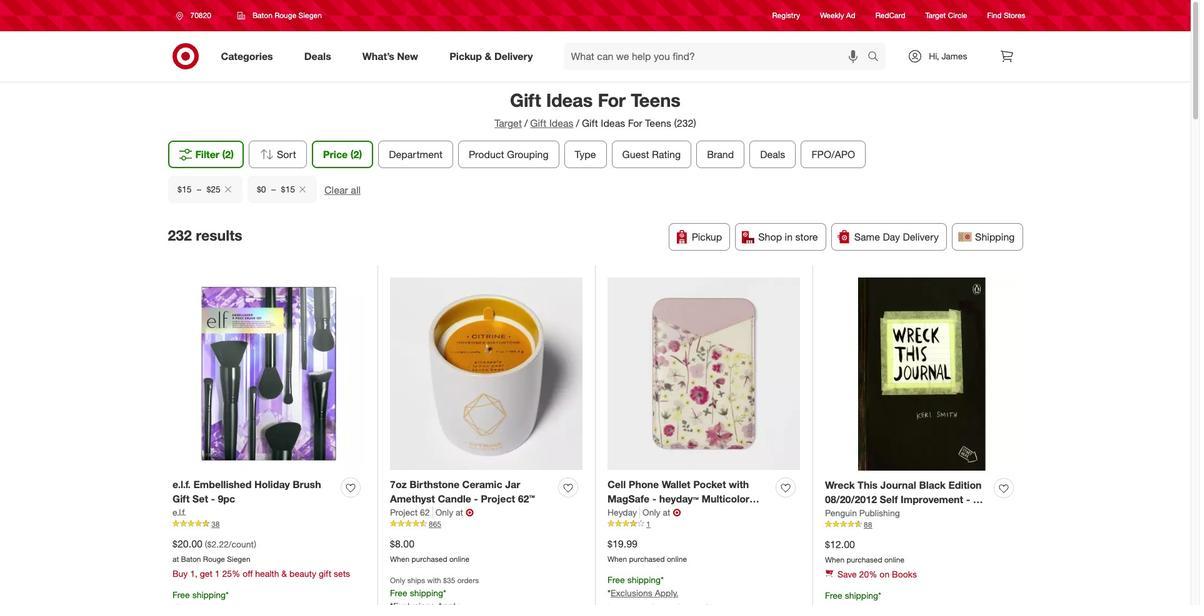 Task type: locate. For each thing, give the bounding box(es) containing it.
orders
[[457, 576, 479, 585]]

$35
[[443, 576, 455, 585]]

1 vertical spatial &
[[282, 568, 287, 579]]

1 horizontal spatial only
[[435, 507, 453, 517]]

1 horizontal spatial rouge
[[275, 11, 296, 20]]

gift inside e.l.f. embellished holiday brush gift set - 9pc
[[173, 492, 190, 505]]

online up orders
[[449, 554, 470, 564]]

1 horizontal spatial /
[[576, 117, 579, 129]]

siegen down /count
[[227, 554, 250, 564]]

same day delivery
[[854, 231, 939, 243]]

0 vertical spatial 1
[[646, 519, 651, 529]]

1 vertical spatial delivery
[[903, 231, 939, 243]]

* up apply.
[[661, 575, 664, 585]]

/ right gift ideas 'link' at the left of page
[[576, 117, 579, 129]]

- left by
[[966, 493, 970, 506]]

purchased up "free shipping * * exclusions apply."
[[629, 554, 665, 564]]

- inside wreck this journal black edition 08/20/2012 self improvement - by keri smith ( paperback )
[[966, 493, 970, 506]]

floral
[[608, 507, 634, 519]]

purchased inside $19.99 when purchased online
[[629, 554, 665, 564]]

only left ships
[[390, 576, 405, 585]]

* for wreck this journal black edition 08/20/2012 self improvement - by keri smith ( paperback )
[[878, 590, 881, 601]]

$2.22
[[207, 539, 229, 549]]

pocket
[[693, 478, 726, 491]]

free shipping * down save
[[825, 590, 881, 601]]

865
[[429, 519, 441, 529]]

$20.00
[[173, 537, 202, 550]]

1 link
[[608, 519, 800, 530]]

online up on
[[885, 555, 905, 564]]

free down save
[[825, 590, 843, 601]]

0 vertical spatial pickup
[[450, 50, 482, 62]]

deals button
[[750, 141, 796, 168]]

with left $35
[[427, 576, 441, 585]]

$20.00 ( $2.22 /count ) at baton rouge siegen buy 1, get 1 25% off health & beauty gift sets
[[173, 537, 350, 579]]

0 vertical spatial with
[[729, 478, 749, 491]]

1 horizontal spatial project
[[481, 492, 515, 505]]

online inside $19.99 when purchased online
[[667, 554, 687, 564]]

black
[[919, 479, 946, 491]]

2 e.l.f. from the top
[[173, 507, 186, 517]]

shop in store
[[758, 231, 818, 243]]

$0  –  $15
[[257, 184, 295, 194]]

free shipping *
[[390, 588, 446, 599], [173, 590, 229, 600], [825, 590, 881, 601]]

/count
[[229, 539, 254, 549]]

* down save 20% on books
[[878, 590, 881, 601]]

guest rating button
[[612, 141, 691, 168]]

- up the heyday only at ¬
[[652, 492, 657, 505]]

0 horizontal spatial with
[[427, 576, 441, 585]]

with
[[729, 478, 749, 491], [427, 576, 441, 585]]

1 vertical spatial rouge
[[203, 554, 225, 564]]

0 horizontal spatial $15
[[177, 184, 191, 194]]

with up the multicolor
[[729, 478, 749, 491]]

purchased inside $8.00 when purchased online
[[412, 554, 447, 564]]

health
[[255, 568, 279, 579]]

when inside $12.00 when purchased online
[[825, 555, 845, 564]]

1 vertical spatial e.l.f.
[[173, 507, 186, 517]]

deals for "deals" link on the top left of the page
[[304, 50, 331, 62]]

at down heyday™
[[663, 507, 670, 517]]

heyday
[[608, 507, 637, 517]]

1 vertical spatial project
[[390, 507, 418, 517]]

purchased up 20%
[[847, 555, 882, 564]]

shipping for wreck this journal black edition 08/20/2012 self improvement - by keri smith ( paperback )
[[845, 590, 878, 601]]

0 vertical spatial siegen
[[299, 11, 322, 20]]

when for $8.00
[[390, 554, 410, 564]]

deals right brand button
[[760, 148, 785, 161]]

free shipping * down ships
[[390, 588, 446, 599]]

get
[[200, 568, 213, 579]]

1 horizontal spatial with
[[729, 478, 749, 491]]

0 horizontal spatial delivery
[[494, 50, 533, 62]]

0 vertical spatial project
[[481, 492, 515, 505]]

$15 left $25
[[177, 184, 191, 194]]

$15 right $0
[[281, 184, 295, 194]]

- right set at bottom
[[211, 492, 215, 505]]

¬ down heyday™
[[673, 506, 681, 519]]

1 $15 from the left
[[177, 184, 191, 194]]

$0
[[257, 184, 266, 194]]

department
[[389, 148, 443, 161]]

0 vertical spatial (
[[877, 507, 880, 520]]

(2) inside button
[[222, 148, 234, 161]]

0 horizontal spatial when
[[390, 554, 410, 564]]

2 horizontal spatial purchased
[[847, 555, 882, 564]]

2 horizontal spatial when
[[825, 555, 845, 564]]

e.l.f.
[[173, 478, 191, 491], [173, 507, 186, 517]]

&
[[485, 50, 492, 62], [282, 568, 287, 579]]

gift up e.l.f. "link"
[[173, 492, 190, 505]]

target link
[[495, 117, 522, 129]]

delivery for same day delivery
[[903, 231, 939, 243]]

* for cell phone wallet pocket with magsafe - heyday™ multicolor floral
[[661, 575, 664, 585]]

gift up the target link
[[510, 89, 541, 111]]

all
[[351, 184, 360, 196]]

$8.00 when purchased online
[[390, 537, 470, 564]]

- inside e.l.f. embellished holiday brush gift set - 9pc
[[211, 492, 215, 505]]

online up apply.
[[667, 554, 687, 564]]

1 horizontal spatial siegen
[[299, 11, 322, 20]]

deals inside button
[[760, 148, 785, 161]]

weekly ad link
[[820, 10, 856, 21]]

1 horizontal spatial pickup
[[692, 231, 722, 243]]

only up 865
[[435, 507, 453, 517]]

0 vertical spatial deals
[[304, 50, 331, 62]]

shop in store button
[[735, 223, 826, 251]]

categories
[[221, 50, 273, 62]]

232 results
[[168, 227, 242, 244]]

siegen up "deals" link on the top left of the page
[[299, 11, 322, 20]]

0 horizontal spatial free shipping *
[[173, 590, 229, 600]]

gift right the target link
[[530, 117, 547, 129]]

1 horizontal spatial target
[[926, 11, 946, 20]]

7oz birthstone ceramic jar amethyst candle - project 62™ link
[[390, 478, 553, 506]]

free for wreck this journal black edition 08/20/2012 self improvement - by keri smith ( paperback )
[[825, 590, 843, 601]]

only inside project 62 only at ¬
[[435, 507, 453, 517]]

deals down baton rouge siegen
[[304, 50, 331, 62]]

- inside 7oz birthstone ceramic jar amethyst candle - project 62™
[[474, 492, 478, 505]]

1 down the heyday only at ¬
[[646, 519, 651, 529]]

gift up type
[[582, 117, 598, 129]]

pickup inside button
[[692, 231, 722, 243]]

0 horizontal spatial deals
[[304, 50, 331, 62]]

project inside project 62 only at ¬
[[390, 507, 418, 517]]

(2) right price
[[351, 148, 362, 161]]

1 horizontal spatial delivery
[[903, 231, 939, 243]]

shipping down 20%
[[845, 590, 878, 601]]

save 20% on books
[[838, 569, 917, 580]]

7oz birthstone ceramic jar amethyst candle - project 62™ image
[[390, 278, 583, 470], [390, 278, 583, 470]]

0 horizontal spatial (2)
[[222, 148, 234, 161]]

keri
[[825, 507, 844, 520]]

find stores link
[[987, 10, 1026, 21]]

at down candle
[[456, 507, 463, 517]]

when inside $19.99 when purchased online
[[608, 554, 627, 564]]

at
[[456, 507, 463, 517], [663, 507, 670, 517], [173, 554, 179, 564]]

pickup for pickup & delivery
[[450, 50, 482, 62]]

(
[[877, 507, 880, 520], [205, 539, 207, 549]]

/ right the target link
[[524, 117, 528, 129]]

shipping down get
[[192, 590, 226, 600]]

at inside $20.00 ( $2.22 /count ) at baton rouge siegen buy 1, get 1 25% off health & beauty gift sets
[[173, 554, 179, 564]]

1 vertical spatial teens
[[645, 117, 671, 129]]

0 vertical spatial rouge
[[275, 11, 296, 20]]

( inside wreck this journal black edition 08/20/2012 self improvement - by keri smith ( paperback )
[[877, 507, 880, 520]]

2 horizontal spatial online
[[885, 555, 905, 564]]

filter
[[195, 148, 219, 161]]

What can we help you find? suggestions appear below search field
[[564, 43, 871, 70]]

ideas up guest
[[601, 117, 625, 129]]

- for 9pc
[[211, 492, 215, 505]]

baton inside dropdown button
[[252, 11, 272, 20]]

shipping
[[627, 575, 661, 585], [410, 588, 443, 599], [192, 590, 226, 600], [845, 590, 878, 601]]

- inside cell phone wallet pocket with magsafe - heyday™ multicolor floral
[[652, 492, 657, 505]]

1 vertical spatial )
[[254, 539, 256, 549]]

heyday only at ¬
[[608, 506, 681, 519]]

0 horizontal spatial rouge
[[203, 554, 225, 564]]

88
[[864, 520, 872, 529]]

on
[[880, 569, 890, 580]]

free down the "buy"
[[173, 590, 190, 600]]

0 horizontal spatial baton
[[181, 554, 201, 564]]

weekly
[[820, 11, 844, 20]]

pickup for pickup
[[692, 231, 722, 243]]

1 vertical spatial target
[[495, 117, 522, 129]]

at inside the heyday only at ¬
[[663, 507, 670, 517]]

sort button
[[249, 141, 307, 168]]

0 horizontal spatial pickup
[[450, 50, 482, 62]]

0 vertical spatial &
[[485, 50, 492, 62]]

0 horizontal spatial /
[[524, 117, 528, 129]]

cell
[[608, 478, 626, 491]]

1 horizontal spatial $15
[[281, 184, 295, 194]]

$19.99 when purchased online
[[608, 537, 687, 564]]

0 horizontal spatial 1
[[215, 568, 220, 579]]

when down $19.99
[[608, 554, 627, 564]]

1 (2) from the left
[[222, 148, 234, 161]]

new
[[397, 50, 418, 62]]

cell phone wallet pocket with magsafe - heyday™ multicolor floral
[[608, 478, 750, 519]]

) down improvement
[[937, 507, 940, 520]]

¬ down candle
[[466, 506, 474, 519]]

1 vertical spatial siegen
[[227, 554, 250, 564]]

free shipping * down get
[[173, 590, 229, 600]]

0 vertical spatial target
[[926, 11, 946, 20]]

registry
[[772, 11, 800, 20]]

e.l.f. up e.l.f. "link"
[[173, 478, 191, 491]]

online inside $8.00 when purchased online
[[449, 554, 470, 564]]

sort
[[277, 148, 296, 161]]

free shipping * * exclusions apply.
[[608, 575, 678, 598]]

set
[[192, 492, 208, 505]]

free for e.l.f. embellished holiday brush gift set - 9pc
[[173, 590, 190, 600]]

project inside 7oz birthstone ceramic jar amethyst candle - project 62™
[[481, 492, 515, 505]]

0 vertical spatial for
[[598, 89, 626, 111]]

purchased
[[412, 554, 447, 564], [629, 554, 665, 564], [847, 555, 882, 564]]

* down $35
[[443, 588, 446, 599]]

when down $12.00
[[825, 555, 845, 564]]

0 horizontal spatial project
[[390, 507, 418, 517]]

1 horizontal spatial ¬
[[673, 506, 681, 519]]

1 horizontal spatial baton
[[252, 11, 272, 20]]

guest rating
[[622, 148, 681, 161]]

e.l.f. up the $20.00 at the left
[[173, 507, 186, 517]]

project
[[481, 492, 515, 505], [390, 507, 418, 517]]

teens up (232)
[[631, 89, 681, 111]]

free shipping * for wreck this journal black edition 08/20/2012 self improvement - by keri smith ( paperback )
[[825, 590, 881, 601]]

purchased inside $12.00 when purchased online
[[847, 555, 882, 564]]

target left circle
[[926, 11, 946, 20]]

online for ¬
[[667, 554, 687, 564]]

teens left (232)
[[645, 117, 671, 129]]

- for project
[[474, 492, 478, 505]]

baton rouge siegen
[[252, 11, 322, 20]]

hi, james
[[929, 51, 967, 61]]

pickup
[[450, 50, 482, 62], [692, 231, 722, 243]]

save
[[838, 569, 857, 580]]

multicolor
[[702, 492, 750, 505]]

2 (2) from the left
[[351, 148, 362, 161]]

- for heyday™
[[652, 492, 657, 505]]

store
[[795, 231, 818, 243]]

0 horizontal spatial ¬
[[466, 506, 474, 519]]

0 horizontal spatial &
[[282, 568, 287, 579]]

0 horizontal spatial )
[[254, 539, 256, 549]]

delivery inside same day delivery button
[[903, 231, 939, 243]]

project down jar
[[481, 492, 515, 505]]

- down ceramic on the left bottom of page
[[474, 492, 478, 505]]

2 horizontal spatial at
[[663, 507, 670, 517]]

free up exclusions
[[608, 575, 625, 585]]

baton
[[252, 11, 272, 20], [181, 554, 201, 564]]

1 horizontal spatial (
[[877, 507, 880, 520]]

(2)
[[222, 148, 234, 161], [351, 148, 362, 161]]

ideas up gift ideas 'link' at the left of page
[[546, 89, 593, 111]]

0 horizontal spatial only
[[390, 576, 405, 585]]

$0  –  $15 button
[[247, 176, 317, 203]]

purchased for $19.99
[[629, 554, 665, 564]]

baton up 1, on the left bottom of page
[[181, 554, 201, 564]]

1 inside $20.00 ( $2.22 /count ) at baton rouge siegen buy 1, get 1 25% off health & beauty gift sets
[[215, 568, 220, 579]]

shipping down only ships with $35 orders
[[410, 588, 443, 599]]

gift
[[319, 568, 331, 579]]

(2) for price (2)
[[351, 148, 362, 161]]

1 vertical spatial baton
[[181, 554, 201, 564]]

0 horizontal spatial online
[[449, 554, 470, 564]]

0 vertical spatial baton
[[252, 11, 272, 20]]

(2) right filter
[[222, 148, 234, 161]]

categories link
[[210, 43, 289, 70]]

0 vertical spatial e.l.f.
[[173, 478, 191, 491]]

when for $19.99
[[608, 554, 627, 564]]

( right "88"
[[877, 507, 880, 520]]

e.l.f. embellished holiday brush gift set - 9pc
[[173, 478, 321, 505]]

1 horizontal spatial at
[[456, 507, 463, 517]]

1,
[[190, 568, 198, 579]]

rouge down "$2.22"
[[203, 554, 225, 564]]

1 horizontal spatial purchased
[[629, 554, 665, 564]]

0 horizontal spatial at
[[173, 554, 179, 564]]

project down amethyst
[[390, 507, 418, 517]]

ad
[[846, 11, 856, 20]]

1 horizontal spatial deals
[[760, 148, 785, 161]]

only down magsafe
[[643, 507, 661, 517]]

free down only ships with $35 orders
[[390, 588, 407, 599]]

what's
[[362, 50, 394, 62]]

& inside $20.00 ( $2.22 /count ) at baton rouge siegen buy 1, get 1 25% off health & beauty gift sets
[[282, 568, 287, 579]]

purchased up only ships with $35 orders
[[412, 554, 447, 564]]

same
[[854, 231, 880, 243]]

rouge up "deals" link on the top left of the page
[[275, 11, 296, 20]]

1 vertical spatial deals
[[760, 148, 785, 161]]

apply.
[[655, 588, 678, 598]]

) down 38 link
[[254, 539, 256, 549]]

* down $19.99
[[608, 588, 611, 598]]

free inside "free shipping * * exclusions apply."
[[608, 575, 625, 585]]

gift
[[510, 89, 541, 111], [530, 117, 547, 129], [582, 117, 598, 129], [173, 492, 190, 505]]

1 vertical spatial 1
[[215, 568, 220, 579]]

1 e.l.f. from the top
[[173, 478, 191, 491]]

)
[[937, 507, 940, 520], [254, 539, 256, 549]]

0 horizontal spatial purchased
[[412, 554, 447, 564]]

delivery
[[494, 50, 533, 62], [903, 231, 939, 243]]

1 vertical spatial for
[[628, 117, 642, 129]]

1 horizontal spatial when
[[608, 554, 627, 564]]

amethyst
[[390, 492, 435, 505]]

baton up categories link
[[252, 11, 272, 20]]

when down the "$8.00"
[[390, 554, 410, 564]]

1 horizontal spatial )
[[937, 507, 940, 520]]

smith
[[847, 507, 875, 520]]

1 vertical spatial (
[[205, 539, 207, 549]]

shipping inside "free shipping * * exclusions apply."
[[627, 575, 661, 585]]

at up the "buy"
[[173, 554, 179, 564]]

2 horizontal spatial only
[[643, 507, 661, 517]]

shipping up exclusions apply. button
[[627, 575, 661, 585]]

1 vertical spatial with
[[427, 576, 441, 585]]

1 right get
[[215, 568, 220, 579]]

1 horizontal spatial (2)
[[351, 148, 362, 161]]

target
[[926, 11, 946, 20], [495, 117, 522, 129]]

0 horizontal spatial target
[[495, 117, 522, 129]]

rouge inside $20.00 ( $2.22 /count ) at baton rouge siegen buy 1, get 1 25% off health & beauty gift sets
[[203, 554, 225, 564]]

weekly ad
[[820, 11, 856, 20]]

) inside wreck this journal black edition 08/20/2012 self improvement - by keri smith ( paperback )
[[937, 507, 940, 520]]

target up the product grouping
[[495, 117, 522, 129]]

0 vertical spatial delivery
[[494, 50, 533, 62]]

( right the $20.00 at the left
[[205, 539, 207, 549]]

delivery inside the pickup & delivery link
[[494, 50, 533, 62]]

1 vertical spatial pickup
[[692, 231, 722, 243]]

when inside $8.00 when purchased online
[[390, 554, 410, 564]]

2 horizontal spatial free shipping *
[[825, 590, 881, 601]]

only inside the heyday only at ¬
[[643, 507, 661, 517]]

cell phone wallet pocket with magsafe - heyday™ multicolor floral link
[[608, 478, 771, 519]]

e.l.f. inside e.l.f. embellished holiday brush gift set - 9pc
[[173, 478, 191, 491]]

online
[[449, 554, 470, 564], [667, 554, 687, 564], [885, 555, 905, 564]]

1 horizontal spatial online
[[667, 554, 687, 564]]

0 horizontal spatial siegen
[[227, 554, 250, 564]]

e.l.f. embellished holiday brush gift set - 9pc image
[[173, 278, 365, 470], [173, 278, 365, 470]]

type
[[575, 148, 596, 161]]

0 vertical spatial )
[[937, 507, 940, 520]]

cell phone wallet pocket with magsafe - heyday™ multicolor floral image
[[608, 278, 800, 470], [608, 278, 800, 470]]

*
[[661, 575, 664, 585], [608, 588, 611, 598], [443, 588, 446, 599], [226, 590, 229, 600], [878, 590, 881, 601]]

2 / from the left
[[576, 117, 579, 129]]

* down 25%
[[226, 590, 229, 600]]

0 horizontal spatial (
[[205, 539, 207, 549]]



Task type: describe. For each thing, give the bounding box(es) containing it.
grouping
[[507, 148, 549, 161]]

62™
[[518, 492, 535, 505]]

clear all button
[[324, 183, 360, 197]]

shipping for e.l.f. embellished holiday brush gift set - 9pc
[[192, 590, 226, 600]]

ideas up type 'button'
[[549, 117, 574, 129]]

journal
[[881, 479, 916, 491]]

free for cell phone wallet pocket with magsafe - heyday™ multicolor floral
[[608, 575, 625, 585]]

search
[[862, 51, 892, 64]]

$15  –  $25
[[177, 184, 220, 194]]

7oz birthstone ceramic jar amethyst candle - project 62™
[[390, 478, 535, 505]]

siegen inside $20.00 ( $2.22 /count ) at baton rouge siegen buy 1, get 1 25% off health & beauty gift sets
[[227, 554, 250, 564]]

pickup & delivery link
[[439, 43, 549, 70]]

$15  –  $25 button
[[168, 176, 242, 203]]

birthstone
[[410, 478, 460, 491]]

shipping for cell phone wallet pocket with magsafe - heyday™ multicolor floral
[[627, 575, 661, 585]]

deals for the deals button
[[760, 148, 785, 161]]

* for e.l.f. embellished holiday brush gift set - 9pc
[[226, 590, 229, 600]]

with inside cell phone wallet pocket with magsafe - heyday™ multicolor floral
[[729, 478, 749, 491]]

type button
[[564, 141, 607, 168]]

9pc
[[218, 492, 235, 505]]

0 vertical spatial teens
[[631, 89, 681, 111]]

same day delivery button
[[831, 223, 947, 251]]

38
[[211, 519, 220, 529]]

target circle
[[926, 11, 967, 20]]

1 / from the left
[[524, 117, 528, 129]]

purchased for $12.00
[[847, 555, 882, 564]]

online inside $12.00 when purchased online
[[885, 555, 905, 564]]

7oz
[[390, 478, 407, 491]]

1 horizontal spatial free shipping *
[[390, 588, 446, 599]]

target inside gift ideas for teens target / gift ideas / gift ideas for teens (232)
[[495, 117, 522, 129]]

232
[[168, 227, 192, 244]]

find
[[987, 11, 1002, 20]]

online for at
[[449, 554, 470, 564]]

books
[[892, 569, 917, 580]]

improvement
[[901, 493, 963, 506]]

e.l.f. for e.l.f. embellished holiday brush gift set - 9pc
[[173, 478, 191, 491]]

hi,
[[929, 51, 939, 61]]

wreck this journal black edition 08/20/2012 self improvement - by keri smith ( paperback ) image
[[825, 278, 1018, 471]]

$8.00
[[390, 537, 414, 550]]

wreck this journal black edition 08/20/2012 self improvement - by keri smith ( paperback )
[[825, 479, 985, 520]]

penguin
[[825, 507, 857, 518]]

865 link
[[390, 519, 583, 530]]

2 $15 from the left
[[281, 184, 295, 194]]

e.l.f. link
[[173, 506, 186, 519]]

shipping
[[975, 231, 1015, 243]]

heyday link
[[608, 506, 640, 519]]

buy
[[173, 568, 188, 579]]

price
[[323, 148, 348, 161]]

$12.00 when purchased online
[[825, 538, 905, 564]]

embellished
[[193, 478, 252, 491]]

product
[[469, 148, 504, 161]]

in
[[785, 231, 793, 243]]

target circle link
[[926, 10, 967, 21]]

20%
[[859, 569, 877, 580]]

siegen inside baton rouge siegen dropdown button
[[299, 11, 322, 20]]

gift ideas link
[[530, 117, 574, 129]]

at inside project 62 only at ¬
[[456, 507, 463, 517]]

rouge inside dropdown button
[[275, 11, 296, 20]]

price (2)
[[323, 148, 362, 161]]

2 ¬ from the left
[[673, 506, 681, 519]]

70820
[[190, 11, 211, 20]]

guest
[[622, 148, 649, 161]]

this
[[858, 479, 878, 491]]

) inside $20.00 ( $2.22 /count ) at baton rouge siegen buy 1, get 1 25% off health & beauty gift sets
[[254, 539, 256, 549]]

1 ¬ from the left
[[466, 506, 474, 519]]

phone
[[629, 478, 659, 491]]

baton rouge siegen button
[[229, 4, 330, 27]]

(2) for filter (2)
[[222, 148, 234, 161]]

shipping button
[[952, 223, 1023, 251]]

$12.00
[[825, 538, 855, 551]]

$19.99
[[608, 537, 638, 550]]

redcard link
[[876, 10, 906, 21]]

jar
[[505, 478, 520, 491]]

edition
[[949, 479, 982, 491]]

publishing
[[859, 507, 900, 518]]

holiday
[[254, 478, 290, 491]]

pickup button
[[669, 223, 730, 251]]

( inside $20.00 ( $2.22 /count ) at baton rouge siegen buy 1, get 1 25% off health & beauty gift sets
[[205, 539, 207, 549]]

search button
[[862, 43, 892, 73]]

results
[[196, 227, 242, 244]]

only ships with $35 orders
[[390, 576, 479, 585]]

pickup & delivery
[[450, 50, 533, 62]]

filter (2)
[[195, 148, 234, 161]]

purchased for $8.00
[[412, 554, 447, 564]]

deals link
[[294, 43, 347, 70]]

1 horizontal spatial for
[[628, 117, 642, 129]]

find stores
[[987, 11, 1026, 20]]

exclusions apply. button
[[611, 587, 678, 600]]

sets
[[334, 568, 350, 579]]

registry link
[[772, 10, 800, 21]]

38 link
[[173, 519, 365, 530]]

rating
[[652, 148, 681, 161]]

what's new link
[[352, 43, 434, 70]]

self
[[880, 493, 898, 506]]

when for $12.00
[[825, 555, 845, 564]]

baton inside $20.00 ( $2.22 /count ) at baton rouge siegen buy 1, get 1 25% off health & beauty gift sets
[[181, 554, 201, 564]]

project 62 link
[[390, 506, 433, 519]]

e.l.f. for e.l.f.
[[173, 507, 186, 517]]

1 horizontal spatial &
[[485, 50, 492, 62]]

circle
[[948, 11, 967, 20]]

what's new
[[362, 50, 418, 62]]

08/20/2012
[[825, 493, 877, 506]]

clear all
[[324, 184, 360, 196]]

0 horizontal spatial for
[[598, 89, 626, 111]]

fpo/apo button
[[801, 141, 866, 168]]

free shipping * for e.l.f. embellished holiday brush gift set - 9pc
[[173, 590, 229, 600]]

magsafe
[[608, 492, 650, 505]]

filter (2) button
[[168, 141, 244, 168]]

project 62 only at ¬
[[390, 506, 474, 519]]

brand
[[707, 148, 734, 161]]

1 horizontal spatial 1
[[646, 519, 651, 529]]

candle
[[438, 492, 471, 505]]

e.l.f. embellished holiday brush gift set - 9pc link
[[173, 478, 336, 506]]

delivery for pickup & delivery
[[494, 50, 533, 62]]

(232)
[[674, 117, 696, 129]]

$25
[[206, 184, 220, 194]]



Task type: vqa. For each thing, say whether or not it's contained in the screenshot.
Penguin Publishing link
yes



